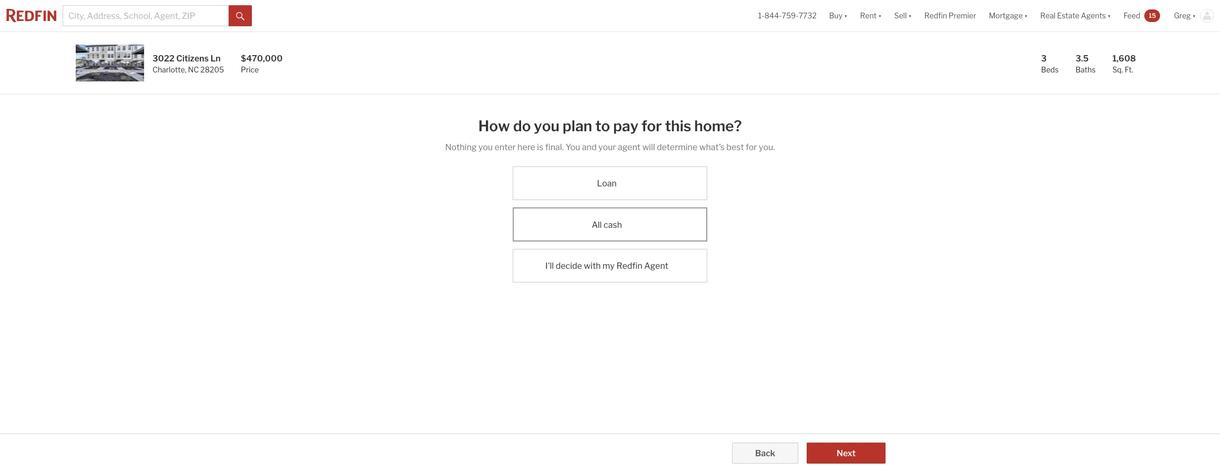 Task type: locate. For each thing, give the bounding box(es) containing it.
pay
[[613, 117, 639, 135]]

redfin premier
[[925, 11, 977, 20]]

is
[[537, 143, 544, 153]]

you
[[566, 143, 580, 153]]

▾ right buy
[[844, 11, 848, 20]]

0 horizontal spatial for
[[642, 117, 662, 135]]

▾ right agents
[[1108, 11, 1111, 20]]

1 vertical spatial you
[[479, 143, 493, 153]]

0 vertical spatial you
[[534, 117, 560, 135]]

1 ▾ from the left
[[844, 11, 848, 20]]

sell ▾
[[895, 11, 912, 20]]

15
[[1149, 11, 1157, 19]]

cash
[[604, 220, 622, 230]]

▾ for sell ▾
[[909, 11, 912, 20]]

844-
[[765, 11, 782, 20]]

3.5 baths
[[1076, 54, 1096, 74]]

with
[[584, 261, 601, 271]]

5 ▾ from the left
[[1108, 11, 1111, 20]]

redfin
[[925, 11, 947, 20], [617, 261, 643, 271]]

you up is
[[534, 117, 560, 135]]

i'll
[[546, 261, 554, 271]]

submit search image
[[236, 12, 245, 20]]

for up will
[[642, 117, 662, 135]]

3022 citizens ln charlotte , nc 28205
[[153, 54, 224, 74]]

mortgage ▾ button
[[983, 0, 1034, 32]]

feed
[[1124, 11, 1141, 20]]

for
[[642, 117, 662, 135], [746, 143, 757, 153]]

ft.
[[1125, 65, 1134, 74]]

agents
[[1081, 11, 1106, 20]]

greg
[[1174, 11, 1191, 20]]

real
[[1041, 11, 1056, 20]]

decide
[[556, 261, 582, 271]]

3.5
[[1076, 54, 1089, 64]]

rent ▾ button
[[860, 0, 882, 32]]

you inside 'how do you plan to pay for this home?. required field.' element
[[534, 117, 560, 135]]

and
[[582, 143, 597, 153]]

1-844-759-7732 link
[[759, 11, 817, 20]]

▾ for mortgage ▾
[[1025, 11, 1028, 20]]

▾ right sell
[[909, 11, 912, 20]]

▾
[[844, 11, 848, 20], [879, 11, 882, 20], [909, 11, 912, 20], [1025, 11, 1028, 20], [1108, 11, 1111, 20], [1193, 11, 1196, 20]]

will
[[643, 143, 655, 153]]

1 horizontal spatial you
[[534, 117, 560, 135]]

$470,000
[[241, 54, 283, 64]]

you
[[534, 117, 560, 135], [479, 143, 493, 153]]

redfin left premier
[[925, 11, 947, 20]]

you left enter
[[479, 143, 493, 153]]

6 ▾ from the left
[[1193, 11, 1196, 20]]

1 vertical spatial for
[[746, 143, 757, 153]]

sell ▾ button
[[895, 0, 912, 32]]

greg ▾
[[1174, 11, 1196, 20]]

1 horizontal spatial redfin
[[925, 11, 947, 20]]

1-844-759-7732
[[759, 11, 817, 20]]

▾ right the 'mortgage' at right
[[1025, 11, 1028, 20]]

next
[[837, 449, 856, 459]]

sq.
[[1113, 65, 1124, 74]]

best
[[727, 143, 744, 153]]

back
[[755, 449, 776, 459]]

you.
[[759, 143, 775, 153]]

redfin right my on the bottom of page
[[617, 261, 643, 271]]

0 horizontal spatial you
[[479, 143, 493, 153]]

▾ for rent ▾
[[879, 11, 882, 20]]

next button
[[807, 443, 886, 465]]

0 vertical spatial redfin
[[925, 11, 947, 20]]

what's
[[700, 143, 725, 153]]

2 ▾ from the left
[[879, 11, 882, 20]]

enter
[[495, 143, 516, 153]]

for left 'you.'
[[746, 143, 757, 153]]

buy
[[830, 11, 843, 20]]

▾ right rent
[[879, 11, 882, 20]]

buy ▾
[[830, 11, 848, 20]]

▾ right the greg
[[1193, 11, 1196, 20]]

sell
[[895, 11, 907, 20]]

1 vertical spatial redfin
[[617, 261, 643, 271]]

4 ▾ from the left
[[1025, 11, 1028, 20]]

3 ▾ from the left
[[909, 11, 912, 20]]

nothing
[[445, 143, 477, 153]]

ln
[[211, 54, 221, 64]]

plan
[[563, 117, 592, 135]]

how do you plan to pay for this home?. required field. element
[[445, 112, 775, 137]]

3 beds
[[1041, 54, 1059, 74]]

rent ▾ button
[[854, 0, 888, 32]]

,
[[185, 65, 187, 74]]

1 horizontal spatial for
[[746, 143, 757, 153]]



Task type: vqa. For each thing, say whether or not it's contained in the screenshot.
Licensing Information link at right bottom
no



Task type: describe. For each thing, give the bounding box(es) containing it.
estate
[[1058, 11, 1080, 20]]

0 horizontal spatial redfin
[[617, 261, 643, 271]]

price
[[241, 65, 259, 74]]

real estate agents ▾
[[1041, 11, 1111, 20]]

mortgage ▾
[[989, 11, 1028, 20]]

▾ for greg ▾
[[1193, 11, 1196, 20]]

charlotte
[[153, 65, 185, 74]]

buy ▾ button
[[823, 0, 854, 32]]

how
[[478, 117, 510, 135]]

home?
[[695, 117, 742, 135]]

this
[[665, 117, 692, 135]]

7732
[[799, 11, 817, 20]]

28205
[[200, 65, 224, 74]]

buy ▾ button
[[830, 0, 848, 32]]

City, Address, School, Agent, ZIP search field
[[63, 5, 229, 26]]

rent ▾
[[860, 11, 882, 20]]

$470,000 price
[[241, 54, 283, 74]]

determine
[[657, 143, 698, 153]]

0 vertical spatial for
[[642, 117, 662, 135]]

do
[[513, 117, 531, 135]]

real estate agents ▾ button
[[1034, 0, 1118, 32]]

1-
[[759, 11, 765, 20]]

all
[[592, 220, 602, 230]]

redfin premier button
[[918, 0, 983, 32]]

rent
[[860, 11, 877, 20]]

back button
[[732, 443, 799, 465]]

premier
[[949, 11, 977, 20]]

final.
[[545, 143, 564, 153]]

real estate agents ▾ link
[[1041, 0, 1111, 32]]

▾ for buy ▾
[[844, 11, 848, 20]]

i'll decide with my redfin agent
[[546, 261, 669, 271]]

here
[[518, 143, 536, 153]]

agent
[[618, 143, 641, 153]]

1,608
[[1113, 54, 1136, 64]]

loan
[[597, 179, 617, 189]]

759-
[[782, 11, 799, 20]]

all cash
[[592, 220, 622, 230]]

your
[[599, 143, 616, 153]]

to
[[596, 117, 610, 135]]

nothing you enter here is final. you and your agent will determine what's best for you.
[[445, 143, 775, 153]]

agent
[[644, 261, 669, 271]]

citizens
[[176, 54, 209, 64]]

baths
[[1076, 65, 1096, 74]]

my
[[603, 261, 615, 271]]

1,608 sq. ft.
[[1113, 54, 1136, 74]]

3
[[1041, 54, 1047, 64]]

beds
[[1041, 65, 1059, 74]]

mortgage
[[989, 11, 1023, 20]]

redfin inside redfin premier button
[[925, 11, 947, 20]]

3022
[[153, 54, 175, 64]]

how do you plan to pay for this home?
[[478, 117, 742, 135]]

nc
[[188, 65, 199, 74]]

mortgage ▾ button
[[989, 0, 1028, 32]]

sell ▾ button
[[888, 0, 918, 32]]



